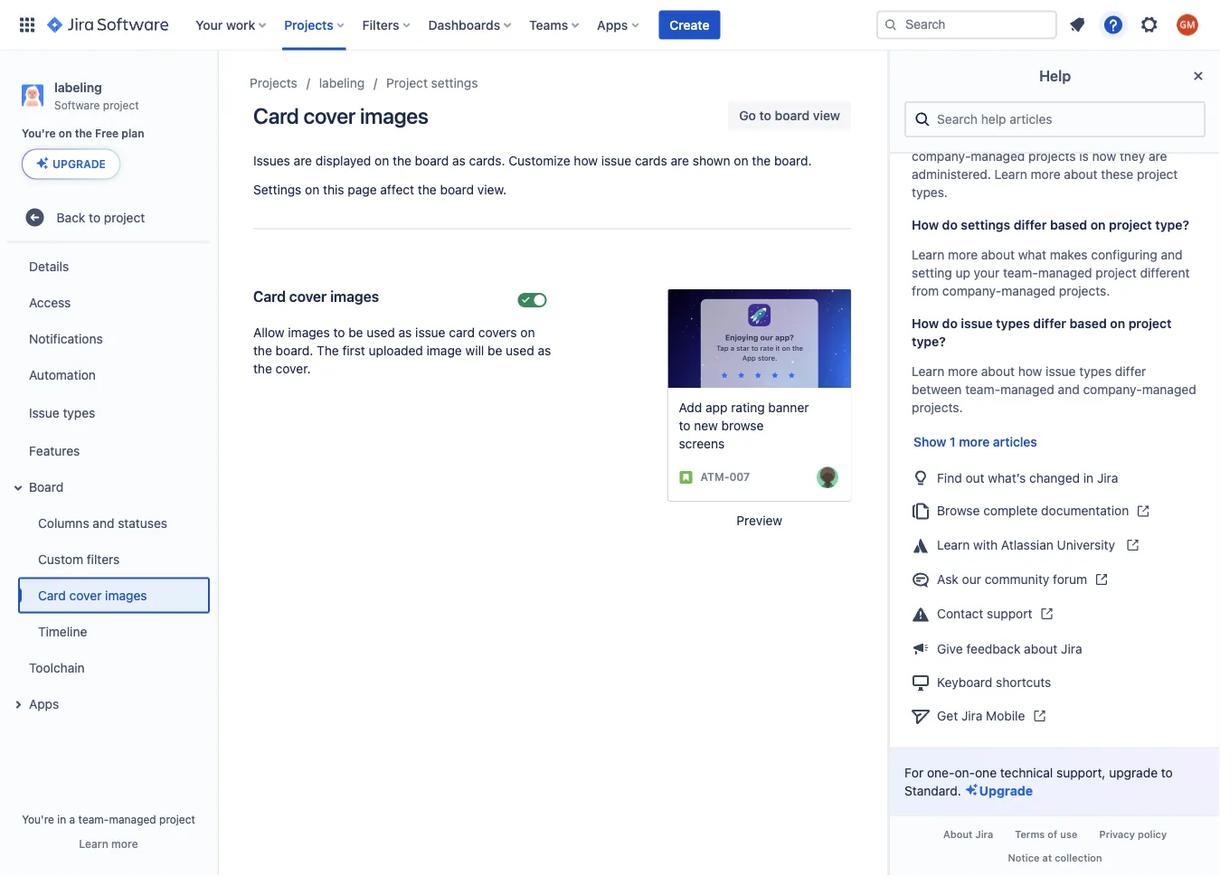 Task type: vqa. For each thing, say whether or not it's contained in the screenshot.
Projects associated with Projects 'Link'
yes



Task type: locate. For each thing, give the bounding box(es) containing it.
shown
[[693, 153, 731, 168]]

add
[[679, 400, 702, 415]]

your work
[[196, 17, 255, 32]]

more inside learn more button
[[111, 838, 138, 850]]

ask our community forum
[[937, 572, 1087, 587]]

1 horizontal spatial between
[[1024, 130, 1074, 145]]

settings inside project settings link
[[431, 76, 478, 90]]

0 vertical spatial card
[[253, 103, 299, 128]]

in
[[1084, 470, 1094, 485], [57, 813, 66, 826]]

upgrade
[[1109, 766, 1158, 780]]

0 vertical spatial types
[[996, 316, 1030, 331]]

1 horizontal spatial how
[[1018, 364, 1042, 379]]

0 vertical spatial projects
[[284, 17, 333, 32]]

0 vertical spatial differ
[[1014, 217, 1047, 232]]

keyboard
[[937, 675, 993, 690]]

and down close icon
[[1170, 130, 1192, 145]]

managed
[[1112, 130, 1167, 145], [971, 148, 1025, 163], [1038, 265, 1092, 280], [1002, 283, 1056, 298], [1000, 382, 1055, 397], [1142, 382, 1196, 397], [109, 813, 156, 826]]

the left first
[[317, 343, 339, 358]]

1 vertical spatial as
[[399, 325, 412, 340]]

are right the issues
[[294, 153, 312, 168]]

board. inside allow images to be used as issue card covers on the board. the first uploaded image will be used as the cover.
[[276, 343, 313, 358]]

1 vertical spatial do
[[942, 316, 958, 331]]

project inside the learn more about what makes configuring and setting up your team-managed project different from company-managed projects.
[[1096, 265, 1137, 280]]

to up first
[[333, 325, 345, 340]]

board left view
[[775, 108, 810, 123]]

Search field
[[877, 10, 1058, 39]]

apps right teams dropdown button
[[597, 17, 628, 32]]

issue up image
[[415, 325, 446, 340]]

browse complete documentation link
[[905, 494, 1206, 528]]

about for what
[[981, 247, 1015, 262]]

1 vertical spatial types
[[1079, 364, 1112, 379]]

issue inside learn more about how issue types differ between team-managed and company-managed projects.
[[1046, 364, 1076, 379]]

1 vertical spatial the
[[317, 343, 339, 358]]

software
[[54, 98, 100, 111]]

types
[[996, 316, 1030, 331], [1079, 364, 1112, 379], [63, 405, 95, 420]]

board. down go to board view button
[[774, 153, 812, 168]]

up
[[956, 265, 971, 280]]

0 vertical spatial board
[[775, 108, 810, 123]]

to
[[759, 108, 772, 123], [89, 210, 101, 225], [333, 325, 345, 340], [679, 418, 691, 433], [1161, 766, 1173, 780]]

1 vertical spatial apps
[[29, 697, 59, 711]]

do down 'up'
[[942, 316, 958, 331]]

atm-007 link
[[701, 470, 750, 485]]

group containing details
[[4, 243, 210, 728]]

0 horizontal spatial apps
[[29, 697, 59, 711]]

learn
[[995, 166, 1027, 181], [912, 247, 945, 262], [912, 364, 945, 379], [937, 537, 970, 552], [79, 838, 108, 850]]

story image
[[679, 470, 693, 485]]

0 vertical spatial board.
[[774, 153, 812, 168]]

on up settings on this page affect the board view.
[[375, 153, 389, 168]]

2 vertical spatial company-
[[1083, 382, 1142, 397]]

team- up "show 1 more articles"
[[965, 382, 1000, 397]]

learn inside learn more about how issue types differ between team-managed and company-managed projects.
[[912, 364, 945, 379]]

about
[[943, 829, 973, 841]]

1 vertical spatial projects.
[[912, 400, 963, 415]]

on left this
[[305, 182, 320, 197]]

images inside allow images to be used as issue card covers on the board. the first uploaded image will be used as the cover.
[[288, 325, 330, 340]]

based up makes at the right top
[[1050, 217, 1087, 232]]

Search help articles field
[[932, 103, 1197, 136]]

1 you're from the top
[[22, 127, 56, 140]]

how down from
[[912, 316, 939, 331]]

in inside find out what's changed in jira "link"
[[1084, 470, 1094, 485]]

preview
[[737, 513, 783, 528]]

about jira button
[[933, 824, 1004, 847]]

1 horizontal spatial apps
[[597, 17, 628, 32]]

key
[[938, 130, 958, 145]]

settings up your
[[961, 217, 1011, 232]]

types down how do issue types differ based on project type?
[[1079, 364, 1112, 379]]

your
[[196, 17, 223, 32]]

based down the learn more about what makes configuring and setting up your team-managed project different from company-managed projects.
[[1070, 316, 1107, 331]]

1 vertical spatial based
[[1070, 316, 1107, 331]]

about inside the learn more about what makes configuring and setting up your team-managed project different from company-managed projects.
[[981, 247, 1015, 262]]

board. up cover. at the left of the page
[[276, 343, 313, 358]]

how inside how do issue types differ based on project type?
[[912, 316, 939, 331]]

board left cards.
[[415, 153, 449, 168]]

jira up documentation
[[1097, 470, 1118, 485]]

1 horizontal spatial projects.
[[1059, 283, 1110, 298]]

learn for university
[[937, 537, 970, 552]]

be down covers
[[488, 343, 502, 358]]

banner
[[0, 0, 1220, 51]]

company- inside learn more about how issue types differ between team-managed and company-managed projects.
[[1083, 382, 1142, 397]]

be up first
[[349, 325, 363, 340]]

do
[[942, 217, 958, 232], [942, 316, 958, 331]]

0 horizontal spatial as
[[399, 325, 412, 340]]

upgrade inside upgrade link
[[979, 784, 1033, 799]]

details
[[29, 259, 69, 274]]

group
[[4, 243, 210, 728]]

you're left the a on the left
[[22, 813, 54, 826]]

the
[[912, 130, 934, 145], [317, 343, 339, 358]]

0 horizontal spatial settings
[[431, 76, 478, 90]]

0 horizontal spatial projects.
[[912, 400, 963, 415]]

upgrade
[[52, 158, 106, 170], [979, 784, 1033, 799]]

0 horizontal spatial between
[[912, 382, 962, 397]]

0 horizontal spatial board.
[[276, 343, 313, 358]]

between up the show
[[912, 382, 962, 397]]

to inside add app rating banner to new browse screens
[[679, 418, 691, 433]]

and inside the learn more about what makes configuring and setting up your team-managed project different from company-managed projects.
[[1161, 247, 1183, 262]]

0 vertical spatial as
[[452, 153, 466, 168]]

teams
[[529, 17, 568, 32]]

terms of use link
[[1004, 824, 1089, 847]]

the left key
[[912, 130, 934, 145]]

in up documentation
[[1084, 470, 1094, 485]]

more up 'up'
[[948, 247, 978, 262]]

expand image
[[7, 694, 29, 716]]

give
[[937, 641, 963, 656]]

images
[[360, 103, 429, 128], [330, 288, 379, 305], [288, 325, 330, 340], [105, 588, 147, 603]]

learn left "with"
[[937, 537, 970, 552]]

1 how from the top
[[912, 217, 939, 232]]

what
[[1018, 247, 1047, 262]]

ask our community forum link
[[905, 562, 1206, 597]]

ask
[[937, 572, 959, 587]]

collection
[[1055, 852, 1102, 864]]

2 how from the top
[[912, 316, 939, 331]]

as right will on the left of the page
[[538, 343, 551, 358]]

0 vertical spatial settings
[[431, 76, 478, 90]]

project inside the key difference between team-managed and company-managed projects is how they are administered. learn more about these project types.
[[1137, 166, 1178, 181]]

about inside give feedback about jira link
[[1024, 641, 1058, 656]]

between up "projects"
[[1024, 130, 1074, 145]]

team- up is
[[1077, 130, 1112, 145]]

0 vertical spatial type?
[[1156, 217, 1189, 232]]

new
[[694, 418, 718, 433]]

board inside go to board view button
[[775, 108, 810, 123]]

0 horizontal spatial be
[[349, 325, 363, 340]]

1 horizontal spatial in
[[1084, 470, 1094, 485]]

what's
[[988, 470, 1026, 485]]

give feedback about jira
[[937, 641, 1082, 656]]

0 vertical spatial projects.
[[1059, 283, 1110, 298]]

more inside the learn more about what makes configuring and setting up your team-managed project different from company-managed projects.
[[948, 247, 978, 262]]

on right covers
[[520, 325, 535, 340]]

2 horizontal spatial types
[[1079, 364, 1112, 379]]

2 vertical spatial cover
[[69, 588, 102, 603]]

types right issue
[[63, 405, 95, 420]]

labeling up software
[[54, 80, 102, 95]]

will
[[465, 343, 484, 358]]

2 vertical spatial board
[[440, 182, 474, 197]]

card up allow
[[253, 288, 286, 305]]

how right customize
[[574, 153, 598, 168]]

how inside learn more about how issue types differ between team-managed and company-managed projects.
[[1018, 364, 1042, 379]]

1 vertical spatial you're
[[22, 813, 54, 826]]

1 vertical spatial differ
[[1033, 316, 1067, 331]]

to down 'add' at right top
[[679, 418, 691, 433]]

show 1 more articles button
[[905, 431, 1046, 453]]

1 horizontal spatial used
[[506, 343, 534, 358]]

more inside the show 1 more articles button
[[959, 434, 990, 449]]

1 horizontal spatial board.
[[774, 153, 812, 168]]

articles
[[993, 434, 1037, 449]]

company- inside the learn more about what makes configuring and setting up your team-managed project different from company-managed projects.
[[942, 283, 1002, 298]]

labeling inside labeling software project
[[54, 80, 102, 95]]

more inside learn more about how issue types differ between team-managed and company-managed projects.
[[948, 364, 978, 379]]

user image
[[817, 467, 839, 488]]

more down "projects"
[[1031, 166, 1061, 181]]

1 horizontal spatial the
[[912, 130, 934, 145]]

do down types.
[[942, 217, 958, 232]]

1 horizontal spatial be
[[488, 343, 502, 358]]

do for settings
[[942, 217, 958, 232]]

used down covers
[[506, 343, 534, 358]]

as up uploaded
[[399, 325, 412, 340]]

1 vertical spatial company-
[[942, 283, 1002, 298]]

learn down difference
[[995, 166, 1027, 181]]

learn inside the learn more about what makes configuring and setting up your team-managed project different from company-managed projects.
[[912, 247, 945, 262]]

differ
[[1014, 217, 1047, 232], [1033, 316, 1067, 331], [1115, 364, 1146, 379]]

dashboards button
[[423, 10, 518, 39]]

rating
[[731, 400, 765, 415]]

and up filters
[[93, 516, 114, 531]]

card down projects link
[[253, 103, 299, 128]]

on inside allow images to be used as issue card covers on the board. the first uploaded image will be used as the cover.
[[520, 325, 535, 340]]

about up keyboard shortcuts link
[[1024, 641, 1058, 656]]

as
[[452, 153, 466, 168], [399, 325, 412, 340], [538, 343, 551, 358]]

1 vertical spatial card
[[253, 288, 286, 305]]

images up first
[[330, 288, 379, 305]]

projects right sidebar navigation image
[[250, 76, 297, 90]]

0 vertical spatial in
[[1084, 470, 1094, 485]]

card cover images down filters
[[38, 588, 147, 603]]

project
[[386, 76, 428, 90]]

to inside for one-on-one technical support, upgrade to standard.
[[1161, 766, 1173, 780]]

1 do from the top
[[942, 217, 958, 232]]

you're up upgrade 'button'
[[22, 127, 56, 140]]

images up cover. at the left of the page
[[288, 325, 330, 340]]

jira inside "link"
[[1097, 470, 1118, 485]]

0 horizontal spatial type?
[[912, 334, 946, 349]]

issue down your
[[961, 316, 993, 331]]

0 vertical spatial you're
[[22, 127, 56, 140]]

upgrade down one
[[979, 784, 1033, 799]]

2 horizontal spatial how
[[1092, 148, 1116, 163]]

1 vertical spatial be
[[488, 343, 502, 358]]

1 horizontal spatial types
[[996, 316, 1030, 331]]

1 vertical spatial board
[[415, 153, 449, 168]]

how down types.
[[912, 217, 939, 232]]

type? up different
[[1156, 217, 1189, 232]]

are
[[1149, 148, 1167, 163], [294, 153, 312, 168], [671, 153, 689, 168]]

labeling down projects dropdown button
[[319, 76, 365, 90]]

0 vertical spatial upgrade
[[52, 158, 106, 170]]

card down custom
[[38, 588, 66, 603]]

project inside how do issue types differ based on project type?
[[1129, 316, 1172, 331]]

2 vertical spatial as
[[538, 343, 551, 358]]

on down configuring
[[1110, 316, 1125, 331]]

0 vertical spatial between
[[1024, 130, 1074, 145]]

on right shown
[[734, 153, 749, 168]]

about down how do issue types differ based on project type?
[[981, 364, 1015, 379]]

upgrade inside upgrade 'button'
[[52, 158, 106, 170]]

2 horizontal spatial are
[[1149, 148, 1167, 163]]

about down is
[[1064, 166, 1098, 181]]

used
[[367, 325, 395, 340], [506, 343, 534, 358]]

projects. up the show
[[912, 400, 963, 415]]

2 you're from the top
[[22, 813, 54, 826]]

board button
[[7, 469, 210, 505]]

settings right project
[[431, 76, 478, 90]]

upgrade for upgrade link
[[979, 784, 1033, 799]]

board.
[[774, 153, 812, 168], [276, 343, 313, 358]]

0 horizontal spatial in
[[57, 813, 66, 826]]

based inside how do issue types differ based on project type?
[[1070, 316, 1107, 331]]

projects up labeling link
[[284, 17, 333, 32]]

type? down from
[[912, 334, 946, 349]]

as left cards.
[[452, 153, 466, 168]]

are right cards
[[671, 153, 689, 168]]

team- down the what
[[1003, 265, 1038, 280]]

you're in a team-managed project
[[22, 813, 195, 826]]

0 vertical spatial cover
[[303, 103, 355, 128]]

1 vertical spatial how
[[912, 316, 939, 331]]

2 vertical spatial card
[[38, 588, 66, 603]]

2 vertical spatial differ
[[1115, 364, 1146, 379]]

1 vertical spatial type?
[[912, 334, 946, 349]]

learn up the show
[[912, 364, 945, 379]]

learn up setting
[[912, 247, 945, 262]]

are right they
[[1149, 148, 1167, 163]]

2 do from the top
[[942, 316, 958, 331]]

projects inside dropdown button
[[284, 17, 333, 32]]

0 vertical spatial how
[[912, 217, 939, 232]]

how right is
[[1092, 148, 1116, 163]]

1 horizontal spatial upgrade
[[979, 784, 1033, 799]]

to right back
[[89, 210, 101, 225]]

type?
[[1156, 217, 1189, 232], [912, 334, 946, 349]]

0 vertical spatial the
[[912, 130, 934, 145]]

notice at collection link
[[997, 847, 1113, 869]]

and down how do issue types differ based on project type?
[[1058, 382, 1080, 397]]

1 horizontal spatial as
[[452, 153, 466, 168]]

do for issue
[[942, 316, 958, 331]]

1 horizontal spatial labeling
[[319, 76, 365, 90]]

more
[[1031, 166, 1061, 181], [948, 247, 978, 262], [948, 364, 978, 379], [959, 434, 990, 449], [111, 838, 138, 850]]

automation
[[29, 367, 96, 382]]

technical
[[1000, 766, 1053, 780]]

0 horizontal spatial types
[[63, 405, 95, 420]]

1 vertical spatial upgrade
[[979, 784, 1033, 799]]

team- right the a on the left
[[78, 813, 109, 826]]

0 vertical spatial company-
[[912, 148, 971, 163]]

create button
[[659, 10, 721, 39]]

2 vertical spatial card cover images
[[38, 588, 147, 603]]

card cover images
[[253, 103, 429, 128], [253, 288, 379, 305], [38, 588, 147, 603]]

and up different
[[1161, 247, 1183, 262]]

differ inside learn more about how issue types differ between team-managed and company-managed projects.
[[1115, 364, 1146, 379]]

1 horizontal spatial settings
[[961, 217, 1011, 232]]

0 vertical spatial do
[[942, 217, 958, 232]]

the down allow
[[253, 343, 272, 358]]

1 vertical spatial used
[[506, 343, 534, 358]]

0 horizontal spatial the
[[317, 343, 339, 358]]

projects. inside learn more about how issue types differ between team-managed and company-managed projects.
[[912, 400, 963, 415]]

apps inside button
[[29, 697, 59, 711]]

cover up cover. at the left of the page
[[289, 288, 327, 305]]

work
[[226, 17, 255, 32]]

learn for how
[[912, 364, 945, 379]]

1 vertical spatial card cover images
[[253, 288, 379, 305]]

cover down labeling link
[[303, 103, 355, 128]]

card cover images up allow
[[253, 288, 379, 305]]

page
[[348, 182, 377, 197]]

issues
[[253, 153, 290, 168]]

create
[[670, 17, 710, 32]]

0 vertical spatial be
[[349, 325, 363, 340]]

to right upgrade
[[1161, 766, 1173, 780]]

team-
[[1077, 130, 1112, 145], [1003, 265, 1038, 280], [965, 382, 1000, 397], [78, 813, 109, 826]]

complete
[[984, 503, 1038, 518]]

for one-on-one technical support, upgrade to standard.
[[905, 766, 1173, 799]]

jira right about
[[975, 829, 993, 841]]

upgrade down you're on the free plan on the top left
[[52, 158, 106, 170]]

help image
[[1103, 14, 1124, 36]]

0 horizontal spatial labeling
[[54, 80, 102, 95]]

help
[[1039, 67, 1071, 85]]

card cover image
[[668, 289, 851, 388]]

cover down custom filters
[[69, 588, 102, 603]]

0 vertical spatial used
[[367, 325, 395, 340]]

settings on this page affect the board view.
[[253, 182, 507, 197]]

apps down toolchain
[[29, 697, 59, 711]]

how for how do settings differ based on project type?
[[912, 217, 939, 232]]

the
[[75, 127, 92, 140], [393, 153, 412, 168], [752, 153, 771, 168], [418, 182, 437, 197], [253, 343, 272, 358], [253, 361, 272, 376]]

access link
[[7, 284, 210, 321]]

go to board view button
[[728, 101, 851, 130]]

project inside labeling software project
[[103, 98, 139, 111]]

project
[[103, 98, 139, 111], [1137, 166, 1178, 181], [104, 210, 145, 225], [1109, 217, 1152, 232], [1096, 265, 1137, 280], [1129, 316, 1172, 331], [159, 813, 195, 826]]

2 horizontal spatial as
[[538, 343, 551, 358]]

give feedback about jira link
[[905, 631, 1206, 665]]

uploaded
[[369, 343, 423, 358]]

1 vertical spatial projects
[[250, 76, 297, 90]]

1 vertical spatial board.
[[276, 343, 313, 358]]

jira software image
[[47, 14, 168, 36], [47, 14, 168, 36]]

one
[[975, 766, 997, 780]]

administered.
[[912, 166, 991, 181]]

how down how do issue types differ based on project type?
[[1018, 364, 1042, 379]]

board left view. at top
[[440, 182, 474, 197]]

and inside learn more about how issue types differ between team-managed and company-managed projects.
[[1058, 382, 1080, 397]]

types down your
[[996, 316, 1030, 331]]

0 vertical spatial apps
[[597, 17, 628, 32]]

do inside how do issue types differ based on project type?
[[942, 316, 958, 331]]

jira inside button
[[975, 829, 993, 841]]

more down you're in a team-managed project
[[111, 838, 138, 850]]

0 horizontal spatial upgrade
[[52, 158, 106, 170]]

about inside learn more about how issue types differ between team-managed and company-managed projects.
[[981, 364, 1015, 379]]

the right affect
[[418, 182, 437, 197]]

about up your
[[981, 247, 1015, 262]]

1 vertical spatial between
[[912, 382, 962, 397]]

card cover images down labeling link
[[253, 103, 429, 128]]

makes
[[1050, 247, 1088, 262]]

differ inside how do issue types differ based on project type?
[[1033, 316, 1067, 331]]



Task type: describe. For each thing, give the bounding box(es) containing it.
back to project link
[[7, 199, 210, 236]]

browse
[[937, 503, 980, 518]]

to inside allow images to be used as issue card covers on the board. the first uploaded image will be used as the cover.
[[333, 325, 345, 340]]

on inside how do issue types differ based on project type?
[[1110, 316, 1125, 331]]

find out what's changed in jira
[[937, 470, 1118, 485]]

covers
[[478, 325, 517, 340]]

0 horizontal spatial are
[[294, 153, 312, 168]]

on up upgrade 'button'
[[59, 127, 72, 140]]

upgrade link
[[965, 782, 1033, 800]]

custom filters link
[[18, 541, 210, 577]]

the key difference between team-managed and company-managed projects is how they are administered. learn more about these project types. button
[[905, 74, 1206, 209]]

images down project
[[360, 103, 429, 128]]

find out what's changed in jira link
[[905, 460, 1206, 494]]

upgrade for upgrade 'button'
[[52, 158, 106, 170]]

contact support
[[937, 606, 1033, 621]]

forum
[[1053, 572, 1087, 587]]

how do issue types differ based on project type?
[[912, 316, 1172, 349]]

close image
[[1188, 65, 1210, 87]]

the key difference between team-managed and company-managed projects is how they are administered. learn more about these project types.
[[912, 130, 1192, 199]]

the inside the key difference between team-managed and company-managed projects is how they are administered. learn more about these project types.
[[912, 130, 934, 145]]

view.
[[478, 182, 507, 197]]

columns and statuses link
[[18, 505, 210, 541]]

more for learn more about how issue types differ between team-managed and company-managed projects.
[[948, 364, 978, 379]]

about jira
[[943, 829, 993, 841]]

show 1 more articles
[[914, 434, 1037, 449]]

more for learn more
[[111, 838, 138, 850]]

atm-007
[[701, 471, 750, 484]]

notifications image
[[1067, 14, 1088, 36]]

changed
[[1029, 470, 1080, 485]]

labeling for labeling
[[319, 76, 365, 90]]

issue types
[[29, 405, 95, 420]]

custom
[[38, 552, 83, 567]]

between inside the key difference between team-managed and company-managed projects is how they are administered. learn more about these project types.
[[1024, 130, 1074, 145]]

notice at collection
[[1008, 852, 1102, 864]]

primary element
[[11, 0, 877, 50]]

the inside allow images to be used as issue card covers on the board. the first uploaded image will be used as the cover.
[[317, 343, 339, 358]]

issue inside how do issue types differ based on project type?
[[961, 316, 993, 331]]

0 vertical spatial based
[[1050, 217, 1087, 232]]

details link
[[7, 248, 210, 284]]

project settings link
[[386, 72, 478, 94]]

issue
[[29, 405, 59, 420]]

cover inside group
[[69, 588, 102, 603]]

the up affect
[[393, 153, 412, 168]]

support
[[987, 606, 1033, 621]]

and inside the key difference between team-managed and company-managed projects is how they are administered. learn more about these project types.
[[1170, 130, 1192, 145]]

learn down you're in a team-managed project
[[79, 838, 108, 850]]

free
[[95, 127, 119, 140]]

features link
[[7, 433, 210, 469]]

learn with atlassian university link
[[905, 528, 1206, 562]]

0 vertical spatial card cover images
[[253, 103, 429, 128]]

1 vertical spatial cover
[[289, 288, 327, 305]]

learn for what
[[912, 247, 945, 262]]

type? inside how do issue types differ based on project type?
[[912, 334, 946, 349]]

learn more about how issue types differ between team-managed and company-managed projects.
[[912, 364, 1196, 415]]

get
[[937, 708, 958, 723]]

projects link
[[250, 72, 297, 94]]

on up configuring
[[1091, 217, 1106, 232]]

about inside the key difference between team-managed and company-managed projects is how they are administered. learn more about these project types.
[[1064, 166, 1098, 181]]

0 horizontal spatial how
[[574, 153, 598, 168]]

team- inside the learn more about what makes configuring and setting up your team-managed project different from company-managed projects.
[[1003, 265, 1038, 280]]

to inside back to project link
[[89, 210, 101, 225]]

go
[[739, 108, 756, 123]]

settings
[[253, 182, 302, 197]]

007
[[729, 471, 750, 484]]

about for how
[[981, 364, 1015, 379]]

your
[[974, 265, 1000, 280]]

issues are displayed on the board as cards. customize how issue cards are shown on the board.
[[253, 153, 812, 168]]

screens
[[679, 436, 725, 451]]

labeling for labeling software project
[[54, 80, 102, 95]]

images down custom filters link
[[105, 588, 147, 603]]

appswitcher icon image
[[16, 14, 38, 36]]

0 horizontal spatial used
[[367, 325, 395, 340]]

banner
[[768, 400, 809, 415]]

filters
[[362, 17, 399, 32]]

the left cover. at the left of the page
[[253, 361, 272, 376]]

jira right the get
[[962, 708, 983, 723]]

2 vertical spatial types
[[63, 405, 95, 420]]

company- inside the key difference between team-managed and company-managed projects is how they are administered. learn more about these project types.
[[912, 148, 971, 163]]

policy
[[1138, 829, 1167, 841]]

notifications link
[[7, 321, 210, 357]]

university
[[1057, 537, 1115, 552]]

setting
[[912, 265, 952, 280]]

projects for projects link
[[250, 76, 297, 90]]

between inside learn more about how issue types differ between team-managed and company-managed projects.
[[912, 382, 962, 397]]

documentation
[[1041, 503, 1129, 518]]

team- inside the key difference between team-managed and company-managed projects is how they are administered. learn more about these project types.
[[1077, 130, 1112, 145]]

projects for projects dropdown button
[[284, 17, 333, 32]]

1 horizontal spatial are
[[671, 153, 689, 168]]

are inside the key difference between team-managed and company-managed projects is how they are administered. learn more about these project types.
[[1149, 148, 1167, 163]]

app
[[706, 400, 728, 415]]

cards.
[[469, 153, 505, 168]]

project settings
[[386, 76, 478, 90]]

terms
[[1015, 829, 1045, 841]]

terms of use
[[1015, 829, 1078, 841]]

1 vertical spatial in
[[57, 813, 66, 826]]

your profile and settings image
[[1177, 14, 1199, 36]]

back to project
[[57, 210, 145, 225]]

you're for you're on the free plan
[[22, 127, 56, 140]]

how inside the key difference between team-managed and company-managed projects is how they are administered. learn more about these project types.
[[1092, 148, 1116, 163]]

dashboards
[[428, 17, 500, 32]]

the left free on the top left of page
[[75, 127, 92, 140]]

search image
[[884, 18, 898, 32]]

jira up keyboard shortcuts link
[[1061, 641, 1082, 656]]

is
[[1079, 148, 1089, 163]]

learn inside the key difference between team-managed and company-managed projects is how they are administered. learn more about these project types.
[[995, 166, 1027, 181]]

atm-
[[701, 471, 730, 484]]

get jira mobile link
[[905, 699, 1206, 733]]

learn more about what makes configuring and setting up your team-managed project different from company-managed projects.
[[912, 247, 1190, 298]]

how for how do issue types differ based on project type?
[[912, 316, 939, 331]]

1 vertical spatial settings
[[961, 217, 1011, 232]]

timeline link
[[18, 614, 210, 650]]

columns
[[38, 516, 89, 531]]

these
[[1101, 166, 1134, 181]]

use
[[1060, 829, 1078, 841]]

first
[[342, 343, 365, 358]]

go to board view
[[739, 108, 840, 123]]

labeling link
[[319, 72, 365, 94]]

teams button
[[524, 10, 586, 39]]

more inside the key difference between team-managed and company-managed projects is how they are administered. learn more about these project types.
[[1031, 166, 1061, 181]]

toolchain link
[[7, 650, 210, 686]]

sidebar navigation image
[[197, 72, 237, 109]]

privacy policy link
[[1089, 824, 1178, 847]]

settings image
[[1139, 14, 1161, 36]]

allow
[[253, 325, 285, 340]]

the down go
[[752, 153, 771, 168]]

to inside go to board view button
[[759, 108, 772, 123]]

on-
[[955, 766, 975, 780]]

apps inside popup button
[[597, 17, 628, 32]]

filters
[[87, 552, 120, 567]]

issue left cards
[[601, 153, 632, 168]]

of
[[1048, 829, 1058, 841]]

displayed
[[316, 153, 371, 168]]

add app rating banner to new browse screens
[[679, 400, 809, 451]]

learn more
[[79, 838, 138, 850]]

keyboard shortcuts link
[[905, 665, 1206, 699]]

types.
[[912, 185, 948, 199]]

you're for you're in a team-managed project
[[22, 813, 54, 826]]

banner containing your work
[[0, 0, 1220, 51]]

features
[[29, 443, 80, 458]]

types inside how do issue types differ based on project type?
[[996, 316, 1030, 331]]

browse complete documentation
[[937, 503, 1129, 518]]

1 horizontal spatial type?
[[1156, 217, 1189, 232]]

more for learn more about what makes configuring and setting up your team-managed project different from company-managed projects.
[[948, 247, 978, 262]]

issue inside allow images to be used as issue card covers on the board. the first uploaded image will be used as the cover.
[[415, 325, 446, 340]]

projects button
[[279, 10, 352, 39]]

board
[[29, 479, 63, 494]]

with
[[973, 537, 998, 552]]

types inside learn more about how issue types differ between team-managed and company-managed projects.
[[1079, 364, 1112, 379]]

team- inside learn more about how issue types differ between team-managed and company-managed projects.
[[965, 382, 1000, 397]]

notifications
[[29, 331, 103, 346]]

contact support link
[[905, 597, 1206, 631]]

support,
[[1057, 766, 1106, 780]]

projects. inside the learn more about what makes configuring and setting up your team-managed project different from company-managed projects.
[[1059, 283, 1110, 298]]

this
[[323, 182, 344, 197]]

expand image
[[7, 477, 29, 499]]

projects
[[1029, 148, 1076, 163]]

about for jira
[[1024, 641, 1058, 656]]

out
[[966, 470, 985, 485]]



